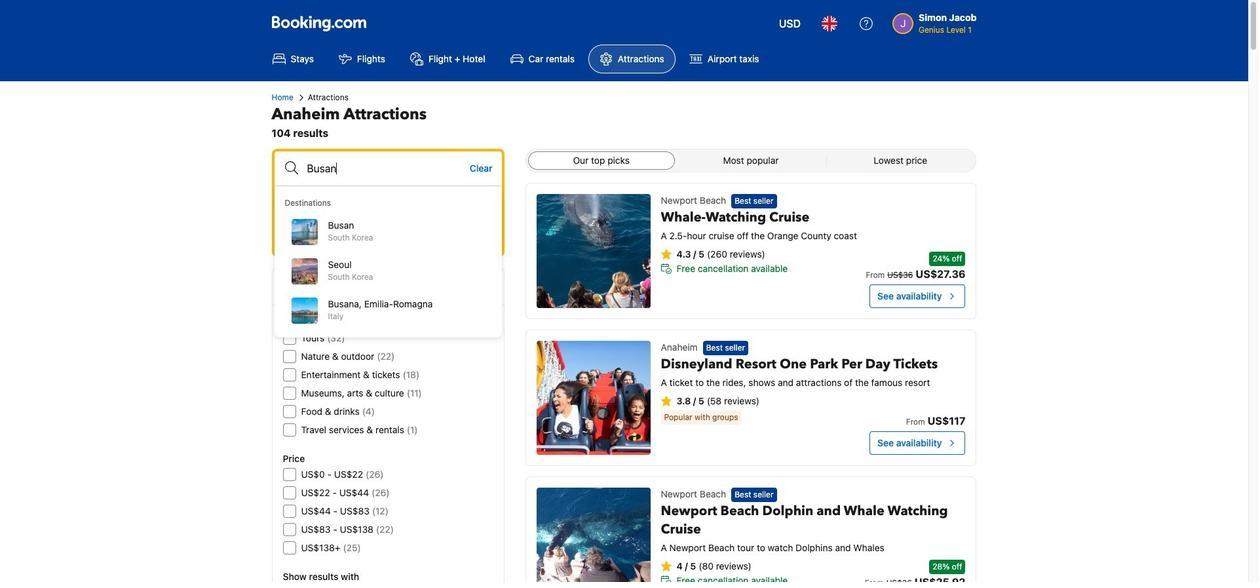 Task type: vqa. For each thing, say whether or not it's contained in the screenshot.
WHERE ARE YOU GOING? search box
yes



Task type: describe. For each thing, give the bounding box(es) containing it.
your account menu simon jacob genius level 1 element
[[893, 6, 982, 36]]



Task type: locate. For each thing, give the bounding box(es) containing it.
disneyland resort one park per day tickets image
[[537, 341, 651, 455]]

booking.com image
[[272, 16, 366, 31]]

whale-watching cruise image
[[537, 194, 651, 308]]

Where are you going? search field
[[274, 151, 502, 186]]

newport beach dolphin and whale watching cruise image
[[537, 488, 651, 582]]



